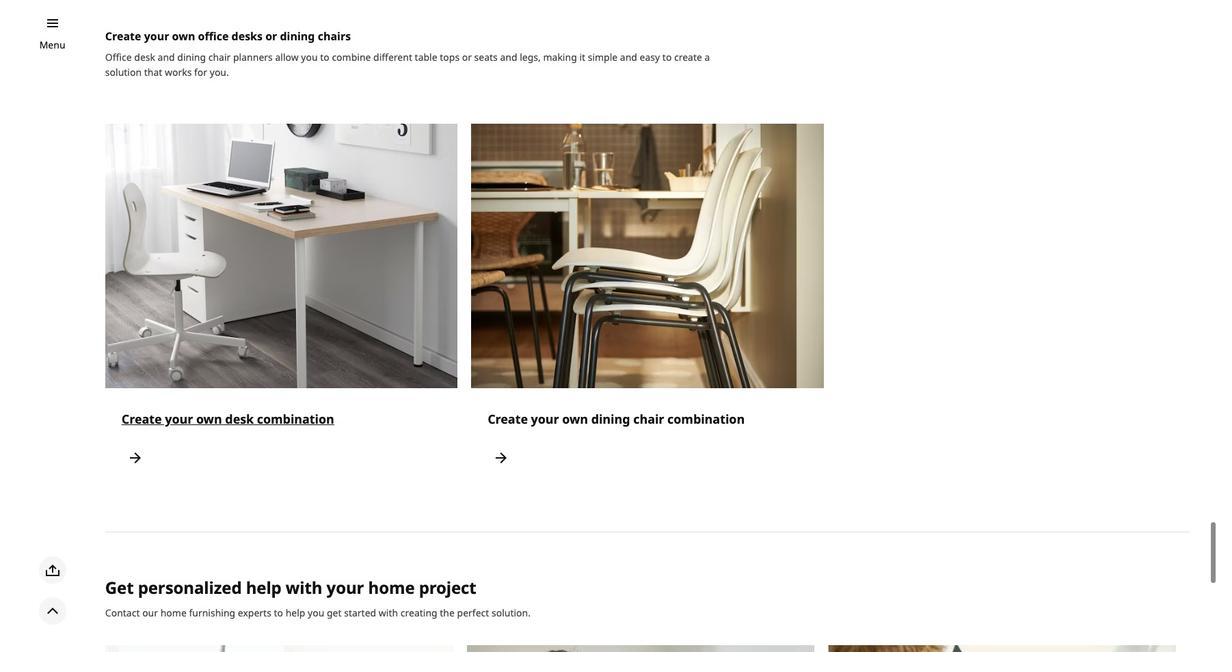 Task type: vqa. For each thing, say whether or not it's contained in the screenshot.
&
no



Task type: locate. For each thing, give the bounding box(es) containing it.
chairs
[[318, 29, 351, 44]]

allow
[[275, 51, 299, 64]]

office
[[198, 29, 229, 44]]

get personalized help with your home project
[[105, 577, 477, 599]]

1 vertical spatial help
[[286, 607, 306, 620]]

legs,
[[520, 51, 541, 64]]

0 vertical spatial with
[[286, 577, 323, 599]]

chair inside create your own office desks or dining chairs office desk and dining chair planners allow you to combine different table tops or seats and legs, making it simple and easy to create a solution that works for you.
[[209, 51, 231, 64]]

own inside create your own office desks or dining chairs office desk and dining chair planners allow you to combine different table tops or seats and legs, making it simple and easy to create a solution that works for you.
[[172, 29, 195, 44]]

seats
[[475, 51, 498, 64]]

desks
[[232, 29, 263, 44]]

with right started
[[379, 607, 398, 620]]

our
[[142, 607, 158, 620]]

create inside create your own dining chair combination link
[[488, 411, 528, 428]]

0 horizontal spatial to
[[274, 607, 283, 620]]

1 horizontal spatial combination
[[668, 411, 745, 428]]

you left get
[[308, 607, 325, 620]]

1 horizontal spatial help
[[286, 607, 306, 620]]

help down get personalized help with your home project
[[286, 607, 306, 620]]

chair
[[209, 51, 231, 64], [634, 411, 665, 428]]

0 vertical spatial home
[[368, 577, 415, 599]]

to right experts
[[274, 607, 283, 620]]

different
[[374, 51, 413, 64]]

get
[[105, 577, 134, 599]]

your
[[144, 29, 169, 44], [165, 411, 193, 428], [531, 411, 559, 428], [327, 577, 364, 599]]

or right desks
[[266, 29, 277, 44]]

create
[[105, 29, 141, 44], [122, 411, 162, 428], [488, 411, 528, 428]]

desk
[[134, 51, 155, 64], [225, 411, 254, 428]]

0 horizontal spatial own
[[172, 29, 195, 44]]

2 and from the left
[[501, 51, 518, 64]]

home
[[368, 577, 415, 599], [161, 607, 187, 620]]

2 horizontal spatial to
[[663, 51, 672, 64]]

0 horizontal spatial dining
[[177, 51, 206, 64]]

1 horizontal spatial chair
[[634, 411, 665, 428]]

1 vertical spatial desk
[[225, 411, 254, 428]]

get
[[327, 607, 342, 620]]

help up experts
[[246, 577, 282, 599]]

2 horizontal spatial and
[[621, 51, 638, 64]]

home up creating
[[368, 577, 415, 599]]

home right our on the bottom left
[[161, 607, 187, 620]]

1 horizontal spatial with
[[379, 607, 398, 620]]

to down "chairs"
[[320, 51, 330, 64]]

and left legs,
[[501, 51, 518, 64]]

it
[[580, 51, 586, 64]]

and up works
[[158, 51, 175, 64]]

create for create your own desk combination
[[122, 411, 162, 428]]

an interior design expert having a video call with a customer designing a living room. image
[[467, 646, 815, 653]]

with
[[286, 577, 323, 599], [379, 607, 398, 620]]

a
[[705, 51, 711, 64]]

you.
[[210, 66, 229, 79]]

create
[[675, 51, 703, 64]]

2 horizontal spatial own
[[563, 411, 589, 428]]

2 combination from the left
[[668, 411, 745, 428]]

0 horizontal spatial combination
[[257, 411, 335, 428]]

0 vertical spatial desk
[[134, 51, 155, 64]]

that
[[144, 66, 162, 79]]

0 horizontal spatial desk
[[134, 51, 155, 64]]

or
[[266, 29, 277, 44], [462, 51, 472, 64]]

0 vertical spatial dining
[[280, 29, 315, 44]]

2 horizontal spatial dining
[[592, 411, 631, 428]]

to
[[320, 51, 330, 64], [663, 51, 672, 64], [274, 607, 283, 620]]

1 horizontal spatial dining
[[280, 29, 315, 44]]

solution.
[[492, 607, 531, 620]]

0 horizontal spatial and
[[158, 51, 175, 64]]

with up contact our home furnishing experts to help you get started with creating the perfect solution.
[[286, 577, 323, 599]]

1 horizontal spatial desk
[[225, 411, 254, 428]]

help
[[246, 577, 282, 599], [286, 607, 306, 620]]

2 vertical spatial dining
[[592, 411, 631, 428]]

0 horizontal spatial with
[[286, 577, 323, 599]]

you right allow on the left top of the page
[[301, 51, 318, 64]]

planners
[[233, 51, 273, 64]]

and left easy at right
[[621, 51, 638, 64]]

0 horizontal spatial chair
[[209, 51, 231, 64]]

you
[[301, 51, 318, 64], [308, 607, 325, 620]]

combination
[[257, 411, 335, 428], [668, 411, 745, 428]]

creating
[[401, 607, 438, 620]]

experts
[[238, 607, 272, 620]]

0 horizontal spatial or
[[266, 29, 277, 44]]

0 vertical spatial chair
[[209, 51, 231, 64]]

1 horizontal spatial own
[[196, 411, 222, 428]]

dining
[[280, 29, 315, 44], [177, 51, 206, 64], [592, 411, 631, 428]]

menu
[[39, 38, 65, 51]]

desk inside create your own office desks or dining chairs office desk and dining chair planners allow you to combine different table tops or seats and legs, making it simple and easy to create a solution that works for you.
[[134, 51, 155, 64]]

own
[[172, 29, 195, 44], [196, 411, 222, 428], [563, 411, 589, 428]]

your inside create your own office desks or dining chairs office desk and dining chair planners allow you to combine different table tops or seats and legs, making it simple and easy to create a solution that works for you.
[[144, 29, 169, 44]]

0 vertical spatial you
[[301, 51, 318, 64]]

0 horizontal spatial home
[[161, 607, 187, 620]]

1 vertical spatial with
[[379, 607, 398, 620]]

1 vertical spatial or
[[462, 51, 472, 64]]

0 horizontal spatial help
[[246, 577, 282, 599]]

or right tops at top left
[[462, 51, 472, 64]]

and
[[158, 51, 175, 64], [501, 51, 518, 64], [621, 51, 638, 64]]

create inside create your own desk combination link
[[122, 411, 162, 428]]

to right easy at right
[[663, 51, 672, 64]]

create your own dining chair combination
[[488, 411, 745, 428]]

solution
[[105, 66, 142, 79]]

create inside create your own office desks or dining chairs office desk and dining chair planners allow you to combine different table tops or seats and legs, making it simple and easy to create a solution that works for you.
[[105, 29, 141, 44]]

1 horizontal spatial and
[[501, 51, 518, 64]]



Task type: describe. For each thing, give the bounding box(es) containing it.
works
[[165, 66, 192, 79]]

the
[[440, 607, 455, 620]]

contact
[[105, 607, 140, 620]]

create your own desk combination link
[[105, 124, 458, 489]]

office
[[105, 51, 132, 64]]

you inside create your own office desks or dining chairs office desk and dining chair planners allow you to combine different table tops or seats and legs, making it simple and easy to create a solution that works for you.
[[301, 51, 318, 64]]

combine
[[332, 51, 371, 64]]

your for dining
[[531, 411, 559, 428]]

1 vertical spatial dining
[[177, 51, 206, 64]]

1 combination from the left
[[257, 411, 335, 428]]

your for desk
[[165, 411, 193, 428]]

easy
[[640, 51, 660, 64]]

create for create your own dining chair combination
[[488, 411, 528, 428]]

making
[[544, 51, 577, 64]]

table
[[415, 51, 438, 64]]

1 horizontal spatial to
[[320, 51, 330, 64]]

0 vertical spatial or
[[266, 29, 277, 44]]

1 vertical spatial chair
[[634, 411, 665, 428]]

personalized
[[138, 577, 242, 599]]

dining inside create your own dining chair combination link
[[592, 411, 631, 428]]

1 horizontal spatial home
[[368, 577, 415, 599]]

0 vertical spatial help
[[246, 577, 282, 599]]

contact our home furnishing experts to help you get started with creating the perfect solution.
[[105, 607, 531, 620]]

started
[[344, 607, 376, 620]]

for
[[194, 66, 207, 79]]

3 and from the left
[[621, 51, 638, 64]]

menu button
[[39, 38, 65, 53]]

an ikea employee and a customer sitting and planning a kitchen via a video call. image
[[105, 646, 453, 653]]

1 and from the left
[[158, 51, 175, 64]]

1 vertical spatial home
[[161, 607, 187, 620]]

simple
[[588, 51, 618, 64]]

1 horizontal spatial or
[[462, 51, 472, 64]]

create your own dining chair combination link
[[472, 124, 824, 489]]

create your own desk combination
[[122, 411, 335, 428]]

own for create your own dining chair combination
[[563, 411, 589, 428]]

furnishing
[[189, 607, 236, 620]]

project
[[419, 577, 477, 599]]

tops
[[440, 51, 460, 64]]

perfect
[[457, 607, 489, 620]]

create your own office desks or dining chairs office desk and dining chair planners allow you to combine different table tops or seats and legs, making it simple and easy to create a solution that works for you.
[[105, 29, 711, 79]]

1 vertical spatial you
[[308, 607, 325, 620]]

your for office
[[144, 29, 169, 44]]

own for create your own desk combination
[[196, 411, 222, 428]]



